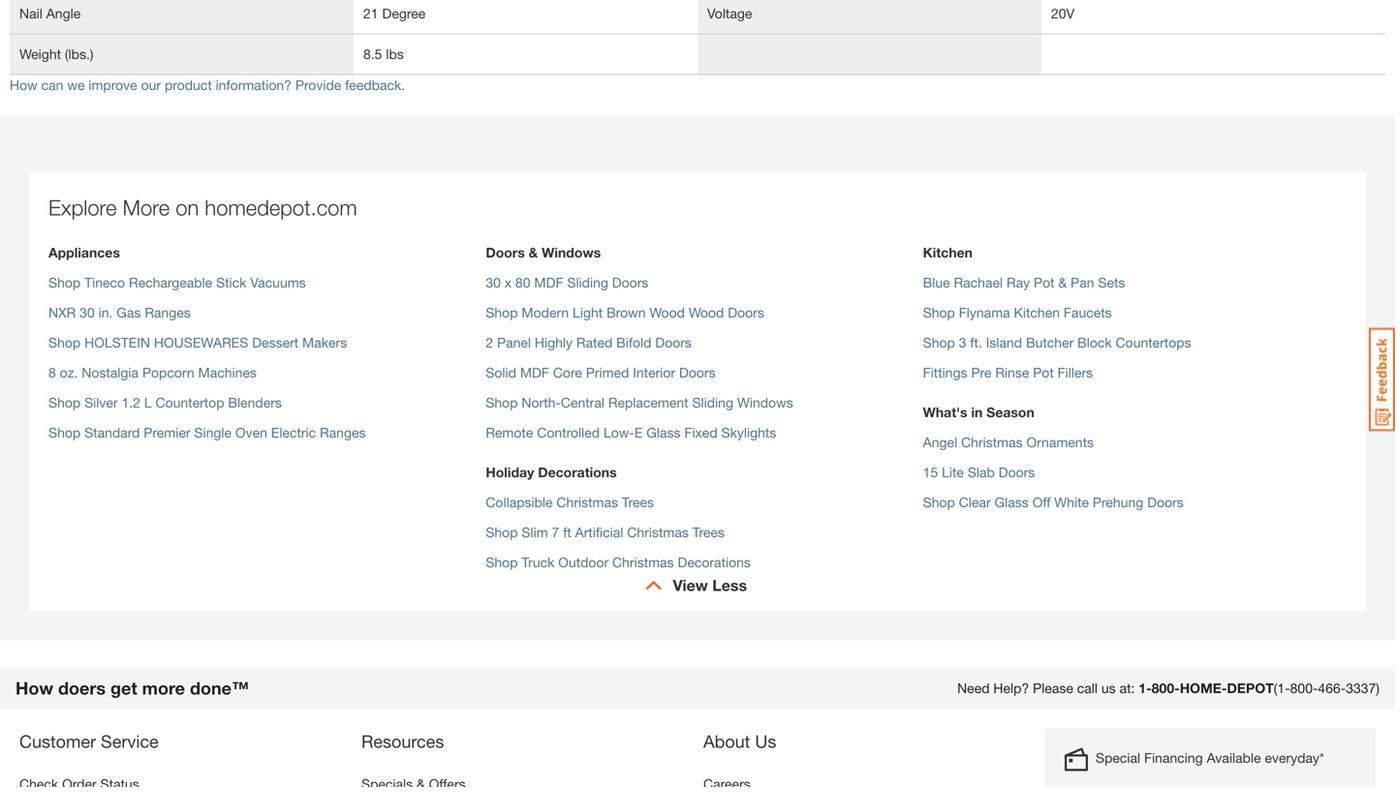 Task type: locate. For each thing, give the bounding box(es) containing it.
in
[[971, 404, 983, 420]]

glass
[[646, 425, 681, 441], [994, 495, 1029, 510]]

sliding for mdf
[[567, 275, 608, 291]]

8
[[48, 365, 56, 381]]

80
[[515, 275, 530, 291]]

0 vertical spatial trees
[[622, 495, 654, 510]]

season
[[986, 404, 1034, 420]]

800- right depot
[[1290, 681, 1318, 696]]

depot
[[1227, 681, 1274, 696]]

1-
[[1139, 681, 1152, 696]]

shop for shop modern light brown wood wood doors
[[486, 305, 518, 321]]

mdf up north-
[[520, 365, 549, 381]]

0 vertical spatial sliding
[[567, 275, 608, 291]]

replacement
[[608, 395, 688, 411]]

collapsible
[[486, 495, 553, 510]]

0 vertical spatial glass
[[646, 425, 681, 441]]

1 horizontal spatial glass
[[994, 495, 1029, 510]]

0 vertical spatial decorations
[[538, 464, 617, 480]]

kitchen down blue rachael ray pot & pan sets link
[[1014, 305, 1060, 321]]

improve
[[89, 77, 137, 93]]

appliances
[[48, 245, 120, 261]]

primed
[[586, 365, 629, 381]]

shop left 3
[[923, 335, 955, 351]]

466-
[[1318, 681, 1346, 696]]

0 vertical spatial how
[[10, 77, 38, 93]]

shop down oz.
[[48, 395, 81, 411]]

less
[[712, 576, 747, 595]]

solid mdf core primed interior doors
[[486, 365, 716, 381]]

8 oz. nostalgia popcorn machines
[[48, 365, 257, 381]]

30 left x on the top of page
[[486, 275, 501, 291]]

& up '80'
[[529, 245, 538, 261]]

blenders
[[228, 395, 282, 411]]

shop flynama kitchen faucets
[[923, 305, 1112, 321]]

christmas up slab
[[961, 434, 1023, 450]]

decorations up collapsible christmas trees
[[538, 464, 617, 480]]

8.5 lbs
[[363, 46, 404, 62]]

sliding up light
[[567, 275, 608, 291]]

1 vertical spatial how
[[16, 678, 53, 699]]

1 vertical spatial &
[[1058, 275, 1067, 291]]

1 vertical spatial glass
[[994, 495, 1029, 510]]

flynama
[[959, 305, 1010, 321]]

1 vertical spatial sliding
[[692, 395, 733, 411]]

on
[[176, 195, 199, 220]]

resources
[[361, 731, 444, 752]]

makers
[[302, 335, 347, 351]]

0 horizontal spatial kitchen
[[923, 245, 973, 261]]

windows up skylights
[[737, 395, 793, 411]]

home-
[[1180, 681, 1227, 696]]

1 vertical spatial 30
[[80, 305, 95, 321]]

nail angle
[[19, 5, 81, 21]]

shop down the 15 on the right bottom
[[923, 495, 955, 510]]

0 vertical spatial pot
[[1034, 275, 1055, 291]]

0 horizontal spatial 30
[[80, 305, 95, 321]]

1 pot from the top
[[1034, 275, 1055, 291]]

0 horizontal spatial &
[[529, 245, 538, 261]]

blue
[[923, 275, 950, 291]]

ranges down the rechargeable
[[145, 305, 191, 321]]

angel christmas ornaments
[[923, 434, 1094, 450]]

windows
[[542, 245, 601, 261], [737, 395, 793, 411]]

sliding up fixed
[[692, 395, 733, 411]]

3337)
[[1346, 681, 1380, 696]]

8 oz. nostalgia popcorn machines link
[[48, 365, 257, 381]]

20v
[[1051, 5, 1074, 21]]

lite
[[942, 464, 964, 480]]

shop left slim
[[486, 525, 518, 541]]

0 vertical spatial kitchen
[[923, 245, 973, 261]]

0 horizontal spatial sliding
[[567, 275, 608, 291]]

shop 3 ft. island butcher block countertops link
[[923, 335, 1191, 351]]

21
[[363, 5, 378, 21]]

shop for shop standard premier single oven electric ranges
[[48, 425, 81, 441]]

1 horizontal spatial wood
[[689, 305, 724, 321]]

view less
[[673, 576, 747, 595]]

trees up view less
[[692, 525, 725, 541]]

2 wood from the left
[[689, 305, 724, 321]]

vacuums
[[250, 275, 306, 291]]

sliding
[[567, 275, 608, 291], [692, 395, 733, 411]]

pot down butcher
[[1033, 365, 1054, 381]]

0 horizontal spatial wood
[[649, 305, 685, 321]]

view
[[673, 576, 708, 595]]

30 left in. on the left
[[80, 305, 95, 321]]

2 800- from the left
[[1290, 681, 1318, 696]]

1 vertical spatial kitchen
[[1014, 305, 1060, 321]]

north-
[[522, 395, 561, 411]]

butcher
[[1026, 335, 1074, 351]]

us
[[755, 731, 776, 752]]

brown
[[607, 305, 646, 321]]

30 x 80 mdf sliding doors
[[486, 275, 648, 291]]

oven
[[235, 425, 267, 441]]

fittings
[[923, 365, 967, 381]]

central
[[561, 395, 604, 411]]

island
[[986, 335, 1022, 351]]

special financing available everyday*
[[1096, 750, 1324, 766]]

fixed
[[684, 425, 717, 441]]

1 vertical spatial windows
[[737, 395, 793, 411]]

decorations up view less
[[678, 555, 751, 571]]

explore more on homedepot.com
[[48, 195, 357, 220]]

ornaments
[[1026, 434, 1094, 450]]

nxr 30 in. gas ranges link
[[48, 305, 191, 321]]

1 horizontal spatial &
[[1058, 275, 1067, 291]]

2 pot from the top
[[1033, 365, 1054, 381]]

collapsible christmas trees link
[[486, 495, 654, 510]]

popcorn
[[142, 365, 194, 381]]

ranges right electric
[[320, 425, 366, 441]]

how left can on the left of the page
[[10, 77, 38, 93]]

& left pan
[[1058, 275, 1067, 291]]

how
[[10, 77, 38, 93], [16, 678, 53, 699]]

shop for shop holstein housewares dessert makers
[[48, 335, 81, 351]]

pot for ray
[[1034, 275, 1055, 291]]

electric
[[271, 425, 316, 441]]

e
[[634, 425, 643, 441]]

0 horizontal spatial windows
[[542, 245, 601, 261]]

view less button
[[673, 574, 747, 597]]

blue rachael ray pot & pan sets
[[923, 275, 1125, 291]]

trees
[[622, 495, 654, 510], [692, 525, 725, 541]]

wood
[[649, 305, 685, 321], [689, 305, 724, 321]]

how left doers at bottom left
[[16, 678, 53, 699]]

available
[[1207, 750, 1261, 766]]

how can we improve our product information? provide feedback. link
[[10, 77, 405, 93]]

shop up nxr
[[48, 275, 81, 291]]

1 horizontal spatial trees
[[692, 525, 725, 541]]

glass left off
[[994, 495, 1029, 510]]

get
[[110, 678, 137, 699]]

homedepot.com
[[205, 195, 357, 220]]

0 vertical spatial ranges
[[145, 305, 191, 321]]

stick
[[216, 275, 246, 291]]

trees up shop slim 7 ft artificial christmas trees link
[[622, 495, 654, 510]]

0 vertical spatial 30
[[486, 275, 501, 291]]

1 vertical spatial decorations
[[678, 555, 751, 571]]

2 panel highly rated bifold doors
[[486, 335, 692, 351]]

1 horizontal spatial decorations
[[678, 555, 751, 571]]

windows up 30 x 80 mdf sliding doors link
[[542, 245, 601, 261]]

x
[[505, 275, 512, 291]]

kitchen up "blue"
[[923, 245, 973, 261]]

shop for shop slim 7 ft artificial christmas trees
[[486, 525, 518, 541]]

glass right e
[[646, 425, 681, 441]]

modern
[[522, 305, 569, 321]]

800- right 'at:'
[[1152, 681, 1180, 696]]

low-
[[603, 425, 634, 441]]

shop holstein housewares dessert makers
[[48, 335, 347, 351]]

silver
[[84, 395, 118, 411]]

pot right ray
[[1034, 275, 1055, 291]]

how can we improve our product information? provide feedback.
[[10, 77, 405, 93]]

shop down nxr
[[48, 335, 81, 351]]

shop tineco rechargeable stick vacuums
[[48, 275, 306, 291]]

shop down solid
[[486, 395, 518, 411]]

shop left truck in the left of the page
[[486, 555, 518, 571]]

1 horizontal spatial windows
[[737, 395, 793, 411]]

shop down "blue"
[[923, 305, 955, 321]]

shop left standard
[[48, 425, 81, 441]]

1 vertical spatial pot
[[1033, 365, 1054, 381]]

0 horizontal spatial trees
[[622, 495, 654, 510]]

1 horizontal spatial ranges
[[320, 425, 366, 441]]

1 horizontal spatial sliding
[[692, 395, 733, 411]]

shop silver 1.2 l countertop blenders link
[[48, 395, 282, 411]]

&
[[529, 245, 538, 261], [1058, 275, 1067, 291]]

slim
[[522, 525, 548, 541]]

countertops
[[1116, 335, 1191, 351]]

shop down x on the top of page
[[486, 305, 518, 321]]

information?
[[216, 77, 292, 93]]

1 horizontal spatial 800-
[[1290, 681, 1318, 696]]

sliding for replacement
[[692, 395, 733, 411]]

0 horizontal spatial glass
[[646, 425, 681, 441]]

panel
[[497, 335, 531, 351]]

weight (lbs.)
[[19, 46, 93, 62]]

mdf right '80'
[[534, 275, 563, 291]]

fittings pre rinse pot fillers
[[923, 365, 1093, 381]]

gas
[[117, 305, 141, 321]]

1 vertical spatial ranges
[[320, 425, 366, 441]]

shop silver 1.2 l countertop blenders
[[48, 395, 282, 411]]

0 horizontal spatial 800-
[[1152, 681, 1180, 696]]



Task type: describe. For each thing, give the bounding box(es) containing it.
shop for shop truck outdoor christmas decorations
[[486, 555, 518, 571]]

angel christmas ornaments link
[[923, 434, 1094, 450]]

degree
[[382, 5, 426, 21]]

christmas up "more link" "image"
[[612, 555, 674, 571]]

service
[[101, 731, 159, 752]]

need
[[957, 681, 990, 696]]

ft
[[563, 525, 571, 541]]

shop for shop tineco rechargeable stick vacuums
[[48, 275, 81, 291]]

ray
[[1007, 275, 1030, 291]]

1 vertical spatial mdf
[[520, 365, 549, 381]]

0 vertical spatial windows
[[542, 245, 601, 261]]

controlled
[[537, 425, 600, 441]]

single
[[194, 425, 232, 441]]

fillers
[[1058, 365, 1093, 381]]

call
[[1077, 681, 1098, 696]]

everyday*
[[1265, 750, 1324, 766]]

2 panel highly rated bifold doors link
[[486, 335, 692, 351]]

nostalgia
[[82, 365, 139, 381]]

shop for shop north-central replacement sliding windows
[[486, 395, 518, 411]]

shop for shop silver 1.2 l countertop blenders
[[48, 395, 81, 411]]

highly
[[535, 335, 573, 351]]

feedback.
[[345, 77, 405, 93]]

remote controlled low-e glass fixed skylights
[[486, 425, 776, 441]]

pot for rinse
[[1033, 365, 1054, 381]]

1 800- from the left
[[1152, 681, 1180, 696]]

customer
[[19, 731, 96, 752]]

shop for shop 3 ft. island butcher block countertops
[[923, 335, 955, 351]]

about us
[[703, 731, 776, 752]]

provide
[[295, 77, 341, 93]]

lbs
[[386, 46, 404, 62]]

about
[[703, 731, 750, 752]]

clear
[[959, 495, 991, 510]]

can
[[41, 77, 63, 93]]

special
[[1096, 750, 1140, 766]]

done™
[[190, 678, 249, 699]]

holiday decorations
[[486, 464, 617, 480]]

1 wood from the left
[[649, 305, 685, 321]]

at:
[[1119, 681, 1135, 696]]

shop standard premier single oven electric ranges
[[48, 425, 366, 441]]

more
[[142, 678, 185, 699]]

machines
[[198, 365, 257, 381]]

nxr 30 in. gas ranges
[[48, 305, 191, 321]]

how for how can we improve our product information? provide feedback.
[[10, 77, 38, 93]]

financing
[[1144, 750, 1203, 766]]

christmas up artificial
[[556, 495, 618, 510]]

remote controlled low-e glass fixed skylights link
[[486, 425, 776, 441]]

shop north-central replacement sliding windows link
[[486, 395, 793, 411]]

tineco
[[84, 275, 125, 291]]

pre
[[971, 365, 991, 381]]

shop clear glass off white prehung doors link
[[923, 495, 1184, 510]]

shop standard premier single oven electric ranges link
[[48, 425, 366, 441]]

shop holstein housewares dessert makers link
[[48, 335, 347, 351]]

holiday
[[486, 464, 534, 480]]

shop for shop clear glass off white prehung doors
[[923, 495, 955, 510]]

shop truck outdoor christmas decorations link
[[486, 555, 751, 571]]

0 horizontal spatial decorations
[[538, 464, 617, 480]]

core
[[553, 365, 582, 381]]

light
[[573, 305, 603, 321]]

21 degree
[[363, 5, 426, 21]]

prehung
[[1093, 495, 1143, 510]]

sets
[[1098, 275, 1125, 291]]

ft.
[[970, 335, 982, 351]]

more link image
[[644, 580, 662, 591]]

shop tineco rechargeable stick vacuums link
[[48, 275, 306, 291]]

solid
[[486, 365, 516, 381]]

15
[[923, 464, 938, 480]]

what's in season
[[923, 404, 1034, 420]]

(1-
[[1274, 681, 1290, 696]]

shop modern light brown wood wood doors
[[486, 305, 764, 321]]

dessert
[[252, 335, 299, 351]]

shop for shop flynama kitchen faucets
[[923, 305, 955, 321]]

our
[[141, 77, 161, 93]]

rachael
[[954, 275, 1003, 291]]

christmas up shop truck outdoor christmas decorations link
[[627, 525, 689, 541]]

15 lite slab doors
[[923, 464, 1035, 480]]

1 horizontal spatial 30
[[486, 275, 501, 291]]

shop flynama kitchen faucets link
[[923, 305, 1112, 321]]

holstein
[[84, 335, 150, 351]]

explore
[[48, 195, 117, 220]]

7
[[552, 525, 559, 541]]

how for how doers get more done™
[[16, 678, 53, 699]]

premier
[[144, 425, 190, 441]]

1 horizontal spatial kitchen
[[1014, 305, 1060, 321]]

skylights
[[721, 425, 776, 441]]

nxr
[[48, 305, 76, 321]]

shop clear glass off white prehung doors
[[923, 495, 1184, 510]]

0 horizontal spatial ranges
[[145, 305, 191, 321]]

feedback link image
[[1369, 327, 1395, 432]]

doers
[[58, 678, 106, 699]]

1 vertical spatial trees
[[692, 525, 725, 541]]

artificial
[[575, 525, 623, 541]]

collapsible christmas trees
[[486, 495, 654, 510]]

doors & windows
[[486, 245, 601, 261]]

more
[[123, 195, 170, 220]]

shop slim 7 ft artificial christmas trees link
[[486, 525, 725, 541]]

0 vertical spatial &
[[529, 245, 538, 261]]

in.
[[98, 305, 113, 321]]

please
[[1033, 681, 1073, 696]]

shop 3 ft. island butcher block countertops
[[923, 335, 1191, 351]]

l
[[144, 395, 152, 411]]

(lbs.)
[[65, 46, 93, 62]]

blue rachael ray pot & pan sets link
[[923, 275, 1125, 291]]

0 vertical spatial mdf
[[534, 275, 563, 291]]

2
[[486, 335, 493, 351]]

outdoor
[[558, 555, 609, 571]]



Task type: vqa. For each thing, say whether or not it's contained in the screenshot.
orders
no



